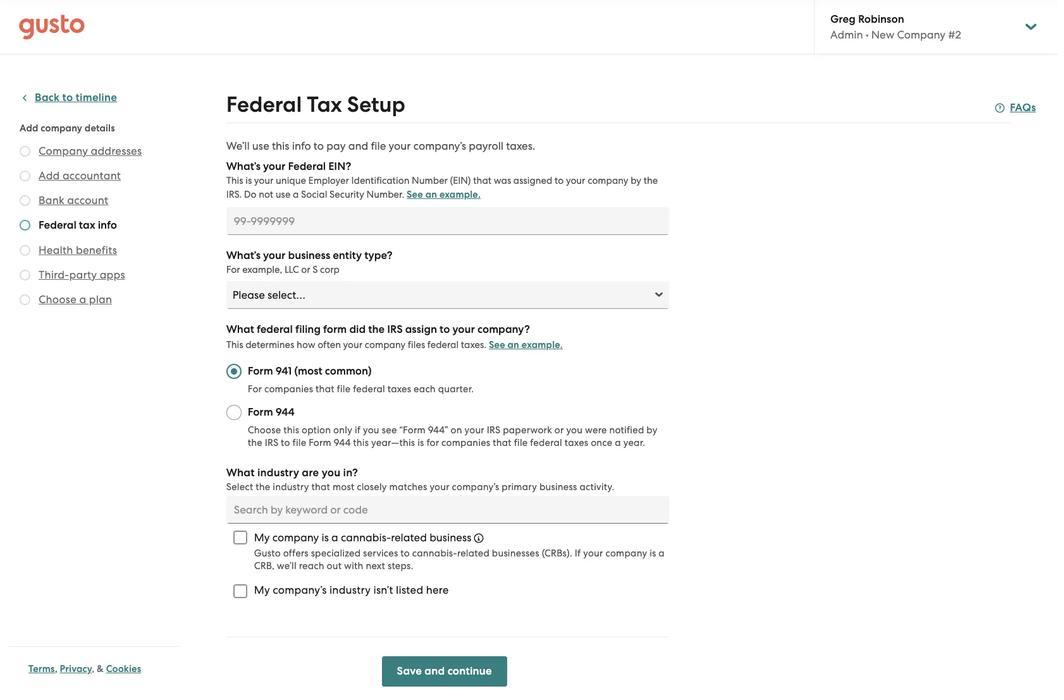 Task type: describe. For each thing, give the bounding box(es) containing it.
quarter.
[[438, 384, 474, 395]]

for inside form 941 (most common) for companies that file federal taxes each quarter.
[[248, 384, 262, 395]]

entity
[[333, 249, 362, 262]]

health
[[39, 244, 73, 257]]

file inside form 941 (most common) for companies that file federal taxes each quarter.
[[337, 384, 351, 395]]

out
[[327, 561, 342, 572]]

third-party apps button
[[39, 268, 125, 283]]

0 horizontal spatial example.
[[440, 189, 481, 200]]

taxes inside form 941 (most common) for companies that file federal taxes each quarter.
[[388, 384, 411, 395]]

gusto offers specialized services to cannabis-related businesses (crbs). if your company is a crb, we'll reach out with next steps.
[[254, 548, 665, 572]]

1 horizontal spatial you
[[363, 425, 379, 436]]

employer
[[308, 175, 349, 187]]

0 vertical spatial industry
[[257, 467, 299, 480]]

form 941 (most common) for companies that file federal taxes each quarter.
[[248, 365, 474, 395]]

companies inside 'form 944 choose this option only if you see "form 944" on your irs paperwork or you were notified by the irs to file form 944 this year—this is for companies that file federal taxes once a year.'
[[441, 438, 490, 449]]

if
[[355, 425, 361, 436]]

1 vertical spatial federal
[[288, 160, 326, 173]]

company addresses
[[39, 145, 142, 157]]

closely
[[357, 482, 387, 493]]

company inside what federal filing form did the irs assign to your company? this determines how often your company files federal taxes. see an example.
[[365, 340, 406, 351]]

1 , from the left
[[55, 664, 57, 675]]

form for form 941 (most common)
[[248, 365, 273, 378]]

once
[[591, 438, 612, 449]]

privacy
[[60, 664, 92, 675]]

this inside this is your unique employer identification number (ein) that was assigned to your company by the irs. do not use a social security number.
[[226, 175, 243, 187]]

form
[[323, 323, 347, 336]]

check image for add
[[20, 171, 30, 182]]

1 horizontal spatial info
[[292, 140, 311, 152]]

identification
[[351, 175, 409, 187]]

greg
[[830, 13, 856, 26]]

terms link
[[28, 664, 55, 675]]

see an example.
[[407, 189, 481, 200]]

to inside gusto offers specialized services to cannabis-related businesses (crbs). if your company is a crb, we'll reach out with next steps.
[[401, 548, 410, 560]]

corp
[[320, 264, 340, 276]]

what's for what's your federal ein?
[[226, 160, 261, 173]]

is inside gusto offers specialized services to cannabis-related businesses (crbs). if your company is a crb, we'll reach out with next steps.
[[650, 548, 656, 560]]

for
[[427, 438, 439, 449]]

gusto
[[254, 548, 281, 560]]

filing
[[295, 323, 321, 336]]

your down did
[[343, 340, 362, 351]]

1 vertical spatial irs
[[487, 425, 500, 436]]

here
[[426, 584, 449, 597]]

to inside 'form 944 choose this option only if you see "form 944" on your irs paperwork or you were notified by the irs to file form 944 this year—this is for companies that file federal taxes once a year.'
[[281, 438, 290, 449]]

in?
[[343, 467, 358, 480]]

company inside company addresses button
[[39, 145, 88, 157]]

your up identification
[[389, 140, 411, 152]]

by inside 'form 944 choose this option only if you see "form 944" on your irs paperwork or you were notified by the irs to file form 944 this year—this is for companies that file federal taxes once a year.'
[[647, 425, 657, 436]]

by inside this is your unique employer identification number (ein) that was assigned to your company by the irs. do not use a social security number.
[[631, 175, 641, 187]]

example,
[[242, 264, 282, 276]]

my company is a cannabis-related business
[[254, 532, 471, 545]]

steps.
[[388, 561, 413, 572]]

choose inside button
[[39, 293, 77, 306]]

is inside 'form 944 choose this option only if you see "form 944" on your irs paperwork or you were notified by the irs to file form 944 this year—this is for companies that file federal taxes once a year.'
[[418, 438, 424, 449]]

my for my company's industry isn't listed here
[[254, 584, 270, 597]]

2 horizontal spatial you
[[566, 425, 583, 436]]

common)
[[325, 365, 372, 378]]

my company's industry isn't listed here
[[254, 584, 449, 597]]

0 vertical spatial see
[[407, 189, 423, 200]]

not
[[259, 189, 273, 200]]

what for what federal filing form did the irs assign to your company?
[[226, 323, 254, 336]]

what federal filing form did the irs assign to your company? this determines how often your company files federal taxes. see an example.
[[226, 323, 563, 351]]

services
[[363, 548, 398, 560]]

payroll
[[469, 140, 503, 152]]

taxes inside 'form 944 choose this option only if you see "form 944" on your irs paperwork or you were notified by the irs to file form 944 this year—this is for companies that file federal taxes once a year.'
[[565, 438, 588, 449]]

choose a plan button
[[39, 292, 112, 307]]

do
[[244, 189, 256, 200]]

your up not
[[254, 175, 273, 187]]

listed
[[396, 584, 423, 597]]

number
[[412, 175, 448, 187]]

944"
[[428, 425, 448, 436]]

a inside this is your unique employer identification number (ein) that was assigned to your company by the irs. do not use a social security number.
[[293, 189, 299, 200]]

we'll
[[277, 561, 297, 572]]

save
[[397, 665, 422, 679]]

2 vertical spatial irs
[[265, 438, 278, 449]]

plan
[[89, 293, 112, 306]]

assigned
[[513, 175, 552, 187]]

2 vertical spatial industry
[[329, 584, 371, 597]]

we'll
[[226, 140, 250, 152]]

pay
[[326, 140, 346, 152]]

a inside button
[[79, 293, 86, 306]]

the inside 'form 944 choose this option only if you see "form 944" on your irs paperwork or you were notified by the irs to file form 944 this year—this is for companies that file federal taxes once a year.'
[[248, 438, 262, 449]]

matches
[[389, 482, 427, 493]]

notified
[[609, 425, 644, 436]]

only
[[333, 425, 352, 436]]

how
[[297, 340, 315, 351]]

company inside this is your unique employer identification number (ein) that was assigned to your company by the irs. do not use a social security number.
[[588, 175, 628, 187]]

check image for third-
[[20, 270, 30, 281]]

s
[[313, 264, 318, 276]]

businesses
[[492, 548, 539, 560]]

federal up determines
[[257, 323, 293, 336]]

that inside form 941 (most common) for companies that file federal taxes each quarter.
[[316, 384, 334, 395]]

files
[[408, 340, 425, 351]]

see
[[382, 425, 397, 436]]

home image
[[19, 14, 85, 40]]

federal inside form 941 (most common) for companies that file federal taxes each quarter.
[[353, 384, 385, 395]]

you inside what industry are you in? select the industry that most closely matches your company's primary business activity.
[[322, 467, 340, 480]]

2 vertical spatial form
[[309, 438, 331, 449]]

an inside what federal filing form did the irs assign to your company? this determines how often your company files federal taxes. see an example.
[[508, 340, 519, 351]]

ein?
[[328, 160, 351, 173]]

(crbs).
[[542, 548, 572, 560]]

file down option
[[293, 438, 306, 449]]

is inside this is your unique employer identification number (ein) that was assigned to your company by the irs. do not use a social security number.
[[246, 175, 252, 187]]

cookies button
[[106, 662, 141, 677]]

check image for health
[[20, 245, 30, 256]]

federal right files
[[427, 340, 459, 351]]

#2
[[948, 28, 961, 41]]

if
[[575, 548, 581, 560]]

check image for company
[[20, 146, 30, 157]]

the inside what industry are you in? select the industry that most closely matches your company's primary business activity.
[[256, 482, 270, 493]]

type?
[[364, 249, 393, 262]]

was
[[494, 175, 511, 187]]

accountant
[[63, 169, 121, 182]]

0 vertical spatial an
[[425, 189, 437, 200]]

often
[[318, 340, 341, 351]]

my for my company is a cannabis-related business
[[254, 532, 270, 545]]

choose inside 'form 944 choose this option only if you see "form 944" on your irs paperwork or you were notified by the irs to file form 944 this year—this is for companies that file federal taxes once a year.'
[[248, 425, 281, 436]]

greg robinson admin • new company #2
[[830, 13, 961, 41]]

add accountant
[[39, 169, 121, 182]]

1 vertical spatial this
[[283, 425, 299, 436]]

bank account button
[[39, 193, 108, 208]]

0 vertical spatial and
[[348, 140, 368, 152]]

are
[[302, 467, 319, 480]]

this inside what federal filing form did the irs assign to your company? this determines how often your company files federal taxes. see an example.
[[226, 340, 243, 351]]

option
[[302, 425, 331, 436]]

social
[[301, 189, 327, 200]]

save and continue
[[397, 665, 492, 679]]

federal tax setup
[[226, 92, 405, 118]]

party
[[69, 269, 97, 281]]

health benefits button
[[39, 243, 117, 258]]

0 horizontal spatial 944
[[276, 406, 295, 419]]

unique
[[276, 175, 306, 187]]

1 vertical spatial industry
[[273, 482, 309, 493]]

irs inside what federal filing form did the irs assign to your company? this determines how often your company files federal taxes. see an example.
[[387, 323, 403, 336]]

add for add company details
[[20, 123, 38, 134]]

•
[[866, 28, 869, 41]]

or inside 'form 944 choose this option only if you see "form 944" on your irs paperwork or you were notified by the irs to file form 944 this year—this is for companies that file federal taxes once a year.'
[[555, 425, 564, 436]]

assign
[[405, 323, 437, 336]]

0 horizontal spatial related
[[391, 532, 427, 545]]

check image for choose
[[20, 295, 30, 305]]

cannabis- inside gusto offers specialized services to cannabis-related businesses (crbs). if your company is a crb, we'll reach out with next steps.
[[412, 548, 457, 560]]

were
[[585, 425, 607, 436]]

0 vertical spatial this
[[272, 140, 289, 152]]

federal for federal tax setup
[[226, 92, 302, 118]]

irs.
[[226, 189, 242, 200]]

privacy link
[[60, 664, 92, 675]]

What's your Federal EIN? text field
[[226, 207, 669, 235]]

each
[[414, 384, 436, 395]]

0 vertical spatial company's
[[413, 140, 466, 152]]

select
[[226, 482, 253, 493]]

or inside what's your business entity type? for example, llc or s corp
[[301, 264, 310, 276]]



Task type: vqa. For each thing, say whether or not it's contained in the screenshot.
Cookies BUTTON
yes



Task type: locate. For each thing, give the bounding box(es) containing it.
1 vertical spatial check image
[[20, 245, 30, 256]]

1 vertical spatial taxes
[[565, 438, 588, 449]]

check image left add accountant button
[[20, 171, 30, 182]]

business inside what industry are you in? select the industry that most closely matches your company's primary business activity.
[[539, 482, 577, 493]]

0 vertical spatial irs
[[387, 323, 403, 336]]

1 horizontal spatial see
[[489, 340, 505, 351]]

related left businesses
[[457, 548, 490, 560]]

federal up we'll
[[226, 92, 302, 118]]

federal for federal tax info
[[39, 219, 76, 232]]

company's up number
[[413, 140, 466, 152]]

2 this from the top
[[226, 340, 243, 351]]

0 horizontal spatial an
[[425, 189, 437, 200]]

0 horizontal spatial companies
[[264, 384, 313, 395]]

1 horizontal spatial example.
[[522, 340, 563, 351]]

related
[[391, 532, 427, 545], [457, 548, 490, 560]]

industry down with
[[329, 584, 371, 597]]

robinson
[[858, 13, 904, 26]]

0 horizontal spatial for
[[226, 264, 240, 276]]

0 horizontal spatial cannabis-
[[341, 532, 391, 545]]

your right on
[[465, 425, 484, 436]]

crb,
[[254, 561, 274, 572]]

company inside greg robinson admin • new company #2
[[897, 28, 946, 41]]

1 vertical spatial see an example. button
[[489, 338, 563, 353]]

0 horizontal spatial taxes
[[388, 384, 411, 395]]

is
[[246, 175, 252, 187], [418, 438, 424, 449], [322, 532, 329, 545], [650, 548, 656, 560]]

we'll use this info to pay and file your company's payroll taxes.
[[226, 140, 535, 152]]

companies down 941
[[264, 384, 313, 395]]

what for what industry are you in?
[[226, 467, 255, 480]]

company left #2
[[897, 28, 946, 41]]

see an example. button
[[407, 187, 481, 202], [489, 338, 563, 353]]

my up gusto
[[254, 532, 270, 545]]

most
[[333, 482, 354, 493]]

companies inside form 941 (most common) for companies that file federal taxes each quarter.
[[264, 384, 313, 395]]

what industry are you in? select the industry that most closely matches your company's primary business activity.
[[226, 467, 614, 493]]

add company details
[[20, 123, 115, 134]]

company's inside what industry are you in? select the industry that most closely matches your company's primary business activity.
[[452, 482, 499, 493]]

cannabis- up steps.
[[412, 548, 457, 560]]

0 vertical spatial form
[[248, 365, 273, 378]]

that down paperwork
[[493, 438, 512, 449]]

determines
[[246, 340, 294, 351]]

1 horizontal spatial add
[[39, 169, 60, 182]]

1 horizontal spatial by
[[647, 425, 657, 436]]

4 check image from the top
[[20, 270, 30, 281]]

0 vertical spatial this
[[226, 175, 243, 187]]

the
[[644, 175, 658, 187], [368, 323, 385, 336], [248, 438, 262, 449], [256, 482, 270, 493]]

companies
[[264, 384, 313, 395], [441, 438, 490, 449]]

terms , privacy , & cookies
[[28, 664, 141, 675]]

details
[[85, 123, 115, 134]]

the inside this is your unique employer identification number (ein) that was assigned to your company by the irs. do not use a social security number.
[[644, 175, 658, 187]]

the inside what federal filing form did the irs assign to your company? this determines how often your company files federal taxes. see an example.
[[368, 323, 385, 336]]

primary
[[502, 482, 537, 493]]

taxes
[[388, 384, 411, 395], [565, 438, 588, 449]]

check image
[[20, 146, 30, 157], [20, 171, 30, 182], [20, 220, 30, 231], [20, 270, 30, 281], [20, 295, 30, 305]]

1 horizontal spatial taxes
[[565, 438, 588, 449]]

1 vertical spatial add
[[39, 169, 60, 182]]

2 check image from the top
[[20, 171, 30, 182]]

add inside button
[[39, 169, 60, 182]]

a inside gusto offers specialized services to cannabis-related businesses (crbs). if your company is a crb, we'll reach out with next steps.
[[659, 548, 665, 560]]

0 vertical spatial companies
[[264, 384, 313, 395]]

1 vertical spatial my
[[254, 584, 270, 597]]

1 horizontal spatial business
[[430, 532, 471, 545]]

company
[[41, 123, 82, 134], [588, 175, 628, 187], [365, 340, 406, 351], [272, 532, 319, 545], [606, 548, 647, 560]]

what up select
[[226, 467, 255, 480]]

0 vertical spatial info
[[292, 140, 311, 152]]

5 check image from the top
[[20, 295, 30, 305]]

you left were
[[566, 425, 583, 436]]

1 vertical spatial example.
[[522, 340, 563, 351]]

0 horizontal spatial info
[[98, 219, 117, 232]]

this up what's your federal ein?
[[272, 140, 289, 152]]

2 vertical spatial business
[[430, 532, 471, 545]]

taxes. right payroll
[[506, 140, 535, 152]]

industry down 'are'
[[273, 482, 309, 493]]

1 horizontal spatial use
[[276, 189, 290, 200]]

or left s
[[301, 264, 310, 276]]

1 horizontal spatial related
[[457, 548, 490, 560]]

see an example. button down company?
[[489, 338, 563, 353]]

1 horizontal spatial company
[[897, 28, 946, 41]]

back to timeline
[[35, 91, 117, 104]]

cookies
[[106, 664, 141, 675]]

1 vertical spatial what's
[[226, 249, 261, 262]]

or right paperwork
[[555, 425, 564, 436]]

this down if
[[353, 438, 369, 449]]

your right if
[[583, 548, 603, 560]]

taxes.
[[506, 140, 535, 152], [461, 340, 486, 351]]

taxes. inside what federal filing form did the irs assign to your company? this determines how often your company files federal taxes. see an example.
[[461, 340, 486, 351]]

1 vertical spatial companies
[[441, 438, 490, 449]]

company's
[[413, 140, 466, 152], [452, 482, 499, 493], [273, 584, 327, 597]]

what's up example, on the left top
[[226, 249, 261, 262]]

2 my from the top
[[254, 584, 270, 597]]

your up the what industry are you in? field
[[430, 482, 450, 493]]

your inside what industry are you in? select the industry that most closely matches your company's primary business activity.
[[430, 482, 450, 493]]

taxes. down company?
[[461, 340, 486, 351]]

what inside what federal filing form did the irs assign to your company? this determines how often your company files federal taxes. see an example.
[[226, 323, 254, 336]]

that left was
[[473, 175, 491, 187]]

to inside button
[[62, 91, 73, 104]]

this up irs.
[[226, 175, 243, 187]]

0 horizontal spatial taxes.
[[461, 340, 486, 351]]

example. inside what federal filing form did the irs assign to your company? this determines how often your company files federal taxes. see an example.
[[522, 340, 563, 351]]

your inside 'form 944 choose this option only if you see "form 944" on your irs paperwork or you were notified by the irs to file form 944 this year—this is for companies that file federal taxes once a year.'
[[465, 425, 484, 436]]

see down number
[[407, 189, 423, 200]]

2 check image from the top
[[20, 245, 30, 256]]

2 horizontal spatial irs
[[487, 425, 500, 436]]

taxes down were
[[565, 438, 588, 449]]

0 horizontal spatial company
[[39, 145, 88, 157]]

1 vertical spatial related
[[457, 548, 490, 560]]

did
[[349, 323, 366, 336]]

1 horizontal spatial or
[[555, 425, 564, 436]]

this
[[226, 175, 243, 187], [226, 340, 243, 351]]

check image left third-
[[20, 270, 30, 281]]

this left option
[[283, 425, 299, 436]]

isn't
[[373, 584, 393, 597]]

1 vertical spatial company
[[39, 145, 88, 157]]

company
[[897, 28, 946, 41], [39, 145, 88, 157]]

what's your business entity type? for example, llc or s corp
[[226, 249, 393, 276]]

check image down 'add company details'
[[20, 146, 30, 157]]

, left &
[[92, 664, 94, 675]]

1 horizontal spatial for
[[248, 384, 262, 395]]

business
[[288, 249, 330, 262], [539, 482, 577, 493], [430, 532, 471, 545]]

that inside 'form 944 choose this option only if you see "form 944" on your irs paperwork or you were notified by the irs to file form 944 this year—this is for companies that file federal taxes once a year.'
[[493, 438, 512, 449]]

choose a plan
[[39, 293, 112, 306]]

that down (most
[[316, 384, 334, 395]]

choose down third-
[[39, 293, 77, 306]]

use right we'll
[[252, 140, 269, 152]]

your up example, on the left top
[[263, 249, 285, 262]]

company addresses button
[[39, 144, 142, 159]]

1 vertical spatial form
[[248, 406, 273, 419]]

0 vertical spatial add
[[20, 123, 38, 134]]

business inside what's your business entity type? for example, llc or s corp
[[288, 249, 330, 262]]

0 vertical spatial my
[[254, 532, 270, 545]]

0 vertical spatial taxes.
[[506, 140, 535, 152]]

year.
[[623, 438, 645, 449]]

1 horizontal spatial companies
[[441, 438, 490, 449]]

federal up health
[[39, 219, 76, 232]]

what's down we'll
[[226, 160, 261, 173]]

1 vertical spatial this
[[226, 340, 243, 351]]

0 horizontal spatial add
[[20, 123, 38, 134]]

3 check image from the top
[[20, 220, 30, 231]]

2 what's from the top
[[226, 249, 261, 262]]

0 vertical spatial company
[[897, 28, 946, 41]]

1 vertical spatial 944
[[334, 438, 351, 449]]

2 vertical spatial company's
[[273, 584, 327, 597]]

0 vertical spatial check image
[[20, 195, 30, 206]]

this left determines
[[226, 340, 243, 351]]

cannabis- up services
[[341, 532, 391, 545]]

company down 'add company details'
[[39, 145, 88, 157]]

and inside button
[[425, 665, 445, 679]]

form for form 944
[[248, 406, 273, 419]]

that inside this is your unique employer identification number (ein) that was assigned to your company by the irs. do not use a social security number.
[[473, 175, 491, 187]]

what's your federal ein?
[[226, 160, 351, 173]]

federal
[[257, 323, 293, 336], [427, 340, 459, 351], [353, 384, 385, 395], [530, 438, 562, 449]]

1 vertical spatial see
[[489, 340, 505, 351]]

your left company?
[[452, 323, 475, 336]]

what's for what's your business entity type? for example, llc or s corp
[[226, 249, 261, 262]]

0 vertical spatial for
[[226, 264, 240, 276]]

form
[[248, 365, 273, 378], [248, 406, 273, 419], [309, 438, 331, 449]]

file down paperwork
[[514, 438, 528, 449]]

add down back
[[20, 123, 38, 134]]

1 horizontal spatial and
[[425, 665, 445, 679]]

that inside what industry are you in? select the industry that most closely matches your company's primary business activity.
[[311, 482, 330, 493]]

your up 'unique'
[[263, 160, 285, 173]]

file up identification
[[371, 140, 386, 152]]

1 vertical spatial for
[[248, 384, 262, 395]]

setup
[[347, 92, 405, 118]]

0 horizontal spatial choose
[[39, 293, 77, 306]]

check image left "bank"
[[20, 195, 30, 206]]

info up what's your federal ein?
[[292, 140, 311, 152]]

form 944 choose this option only if you see "form 944" on your irs paperwork or you were notified by the irs to file form 944 this year—this is for companies that file federal taxes once a year.
[[248, 406, 657, 449]]

2 , from the left
[[92, 664, 94, 675]]

0 vertical spatial cannabis-
[[341, 532, 391, 545]]

and right save in the left of the page
[[425, 665, 445, 679]]

0 horizontal spatial use
[[252, 140, 269, 152]]

example. down (ein) on the left top of the page
[[440, 189, 481, 200]]

your inside what's your business entity type? for example, llc or s corp
[[263, 249, 285, 262]]

0 horizontal spatial ,
[[55, 664, 57, 675]]

back
[[35, 91, 60, 104]]

next
[[366, 561, 385, 572]]

my down crb,
[[254, 584, 270, 597]]

info
[[292, 140, 311, 152], [98, 219, 117, 232]]

related inside gusto offers specialized services to cannabis-related businesses (crbs). if your company is a crb, we'll reach out with next steps.
[[457, 548, 490, 560]]

see
[[407, 189, 423, 200], [489, 340, 505, 351]]

what up determines
[[226, 323, 254, 336]]

1 this from the top
[[226, 175, 243, 187]]

to inside this is your unique employer identification number (ein) that was assigned to your company by the irs. do not use a social security number.
[[555, 175, 564, 187]]

1 vertical spatial taxes.
[[461, 340, 486, 351]]

business left activity.
[[539, 482, 577, 493]]

faqs button
[[995, 101, 1036, 116]]

1 vertical spatial and
[[425, 665, 445, 679]]

(most
[[294, 365, 322, 378]]

and right pay
[[348, 140, 368, 152]]

0 vertical spatial see an example. button
[[407, 187, 481, 202]]

account
[[67, 194, 108, 207]]

company's up the what industry are you in? field
[[452, 482, 499, 493]]

My company's industry isn't listed here checkbox
[[226, 578, 254, 606]]

1 vertical spatial cannabis-
[[412, 548, 457, 560]]

for down determines
[[248, 384, 262, 395]]

number.
[[367, 189, 404, 200]]

1 vertical spatial what
[[226, 467, 255, 480]]

federal down common)
[[353, 384, 385, 395]]

(ein)
[[450, 175, 471, 187]]

third-
[[39, 269, 69, 281]]

1 horizontal spatial choose
[[248, 425, 281, 436]]

1 horizontal spatial ,
[[92, 664, 94, 675]]

1 vertical spatial info
[[98, 219, 117, 232]]

use inside this is your unique employer identification number (ein) that was assigned to your company by the irs. do not use a social security number.
[[276, 189, 290, 200]]

check image left choose a plan
[[20, 295, 30, 305]]

you
[[363, 425, 379, 436], [566, 425, 583, 436], [322, 467, 340, 480]]

see an example. button for what's your federal ein?
[[407, 187, 481, 202]]

your inside gusto offers specialized services to cannabis-related businesses (crbs). if your company is a crb, we'll reach out with next steps.
[[583, 548, 603, 560]]

0 horizontal spatial see an example. button
[[407, 187, 481, 202]]

apps
[[100, 269, 125, 281]]

0 vertical spatial or
[[301, 264, 310, 276]]

a
[[293, 189, 299, 200], [79, 293, 86, 306], [615, 438, 621, 449], [331, 532, 338, 545], [659, 548, 665, 560]]

check image left health
[[20, 245, 30, 256]]

2 what from the top
[[226, 467, 255, 480]]

check image for bank
[[20, 195, 30, 206]]

federal inside list
[[39, 219, 76, 232]]

an down company?
[[508, 340, 519, 351]]

that down 'are'
[[311, 482, 330, 493]]

0 vertical spatial business
[[288, 249, 330, 262]]

add for add accountant
[[39, 169, 60, 182]]

federal inside 'form 944 choose this option only if you see "form 944" on your irs paperwork or you were notified by the irs to file form 944 this year—this is for companies that file federal taxes once a year.'
[[530, 438, 562, 449]]

to inside what federal filing form did the irs assign to your company? this determines how often your company files federal taxes. see an example.
[[440, 323, 450, 336]]

1 check image from the top
[[20, 195, 30, 206]]

company?
[[477, 323, 530, 336]]

,
[[55, 664, 57, 675], [92, 664, 94, 675]]

timeline
[[76, 91, 117, 104]]

example. down company?
[[522, 340, 563, 351]]

industry
[[257, 467, 299, 480], [273, 482, 309, 493], [329, 584, 371, 597]]

use down 'unique'
[[276, 189, 290, 200]]

1 horizontal spatial 944
[[334, 438, 351, 449]]

add up "bank"
[[39, 169, 60, 182]]

1 my from the top
[[254, 532, 270, 545]]

by
[[631, 175, 641, 187], [647, 425, 657, 436]]

business up gusto offers specialized services to cannabis-related businesses (crbs). if your company is a crb, we'll reach out with next steps.
[[430, 532, 471, 545]]

1 vertical spatial by
[[647, 425, 657, 436]]

you up most
[[322, 467, 340, 480]]

terms
[[28, 664, 55, 675]]

companies down on
[[441, 438, 490, 449]]

2 horizontal spatial business
[[539, 482, 577, 493]]

federal up 'unique'
[[288, 160, 326, 173]]

industry left 'are'
[[257, 467, 299, 480]]

info inside list
[[98, 219, 117, 232]]

2 vertical spatial this
[[353, 438, 369, 449]]

see an example. button down number
[[407, 187, 481, 202]]

None checkbox
[[226, 524, 254, 552]]

see inside what federal filing form did the irs assign to your company? this determines how often your company files federal taxes. see an example.
[[489, 340, 505, 351]]

see an example. button for what federal filing form did the irs assign to your company?
[[489, 338, 563, 353]]

944 down only
[[334, 438, 351, 449]]

0 horizontal spatial and
[[348, 140, 368, 152]]

, left privacy link
[[55, 664, 57, 675]]

1 horizontal spatial an
[[508, 340, 519, 351]]

see down company?
[[489, 340, 505, 351]]

related up steps.
[[391, 532, 427, 545]]

What industry are you in? field
[[226, 496, 669, 524]]

federal tax info list
[[20, 144, 175, 310]]

1 vertical spatial an
[[508, 340, 519, 351]]

you right if
[[363, 425, 379, 436]]

check image left federal tax info
[[20, 220, 30, 231]]

an
[[425, 189, 437, 200], [508, 340, 519, 351]]

company's down reach
[[273, 584, 327, 597]]

admin
[[830, 28, 863, 41]]

faqs
[[1010, 101, 1036, 114]]

what
[[226, 323, 254, 336], [226, 467, 255, 480]]

"form
[[399, 425, 426, 436]]

944 down 941
[[276, 406, 295, 419]]

1 what's from the top
[[226, 160, 261, 173]]

save and continue button
[[382, 657, 507, 687]]

2 vertical spatial federal
[[39, 219, 76, 232]]

continue
[[448, 665, 492, 679]]

form inside form 941 (most common) for companies that file federal taxes each quarter.
[[248, 365, 273, 378]]

an down number
[[425, 189, 437, 200]]

info right tax
[[98, 219, 117, 232]]

company inside gusto offers specialized services to cannabis-related businesses (crbs). if your company is a crb, we'll reach out with next steps.
[[606, 548, 647, 560]]

0 horizontal spatial business
[[288, 249, 330, 262]]

0 horizontal spatial see
[[407, 189, 423, 200]]

&
[[97, 664, 104, 675]]

federal down paperwork
[[530, 438, 562, 449]]

that
[[473, 175, 491, 187], [316, 384, 334, 395], [493, 438, 512, 449], [311, 482, 330, 493]]

1 horizontal spatial see an example. button
[[489, 338, 563, 353]]

tax
[[79, 219, 95, 232]]

0 vertical spatial related
[[391, 532, 427, 545]]

year—this
[[371, 438, 415, 449]]

1 vertical spatial company's
[[452, 482, 499, 493]]

what inside what industry are you in? select the industry that most closely matches your company's primary business activity.
[[226, 467, 255, 480]]

cannabis-
[[341, 532, 391, 545], [412, 548, 457, 560]]

choose left option
[[248, 425, 281, 436]]

new
[[871, 28, 894, 41]]

business up s
[[288, 249, 330, 262]]

llc
[[285, 264, 299, 276]]

a inside 'form 944 choose this option only if you see "form 944" on your irs paperwork or you were notified by the irs to file form 944 this year—this is for companies that file federal taxes once a year.'
[[615, 438, 621, 449]]

None radio
[[226, 364, 241, 379], [226, 405, 241, 421], [226, 364, 241, 379], [226, 405, 241, 421]]

1 horizontal spatial irs
[[387, 323, 403, 336]]

1 check image from the top
[[20, 146, 30, 157]]

1 vertical spatial choose
[[248, 425, 281, 436]]

0 horizontal spatial irs
[[265, 438, 278, 449]]

for inside what's your business entity type? for example, llc or s corp
[[226, 264, 240, 276]]

0 horizontal spatial you
[[322, 467, 340, 480]]

health benefits
[[39, 244, 117, 257]]

for left example, on the left top
[[226, 264, 240, 276]]

what's inside what's your business entity type? for example, llc or s corp
[[226, 249, 261, 262]]

reach
[[299, 561, 324, 572]]

taxes left the 'each'
[[388, 384, 411, 395]]

0 vertical spatial 944
[[276, 406, 295, 419]]

irs
[[387, 323, 403, 336], [487, 425, 500, 436], [265, 438, 278, 449]]

1 what from the top
[[226, 323, 254, 336]]

file down common)
[[337, 384, 351, 395]]

check image
[[20, 195, 30, 206], [20, 245, 30, 256]]

your right assigned
[[566, 175, 585, 187]]

0 vertical spatial taxes
[[388, 384, 411, 395]]

add accountant button
[[39, 168, 121, 183]]



